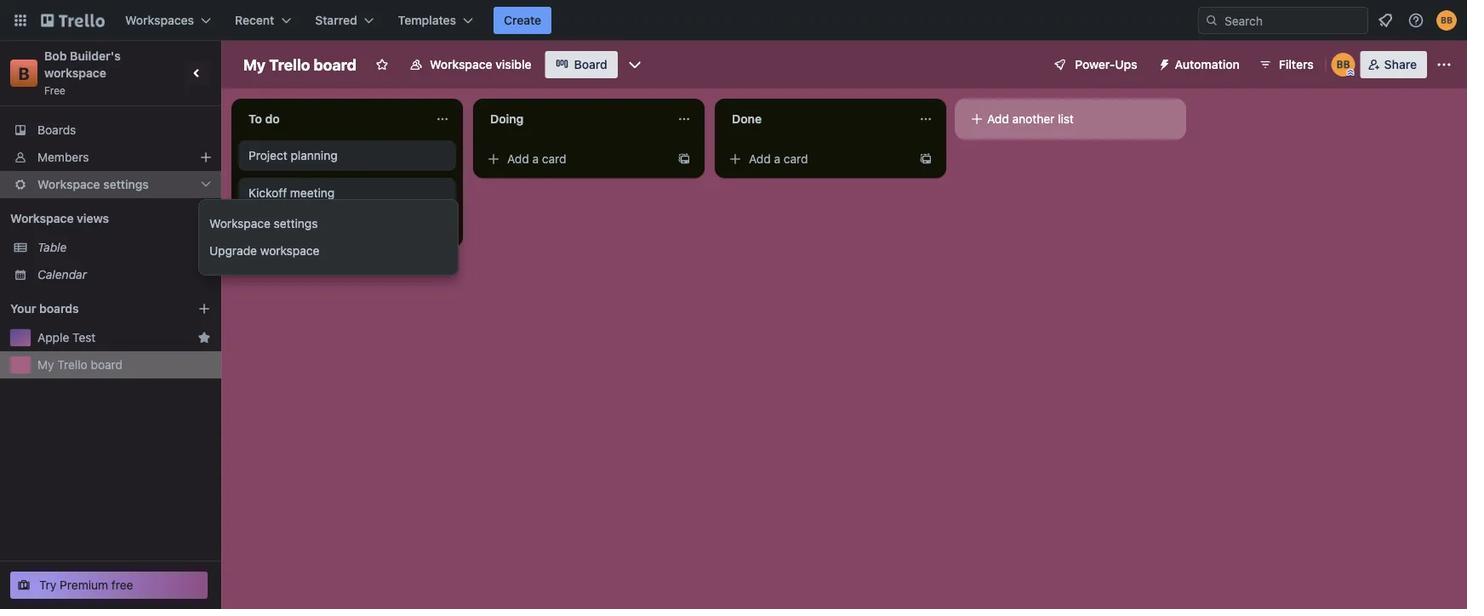 Task type: describe. For each thing, give the bounding box(es) containing it.
board
[[574, 57, 608, 72]]

settings inside "link"
[[274, 217, 318, 231]]

calendar
[[37, 268, 87, 282]]

share
[[1385, 57, 1417, 72]]

card for done text box
[[784, 152, 808, 166]]

list
[[1058, 112, 1074, 126]]

board inside text field
[[314, 55, 357, 74]]

this member is an admin of this board. image
[[1347, 69, 1355, 77]]

kickoff
[[249, 186, 287, 200]]

table link
[[37, 239, 211, 256]]

b
[[18, 63, 29, 83]]

create from template… image
[[919, 152, 933, 166]]

create button
[[494, 7, 552, 34]]

primary element
[[0, 0, 1468, 41]]

templates button
[[388, 7, 484, 34]]

workspace inside "link"
[[209, 217, 271, 231]]

visible
[[496, 57, 532, 72]]

power-
[[1076, 57, 1116, 72]]

project planning link
[[238, 140, 456, 171]]

power-ups button
[[1041, 51, 1148, 78]]

Done text field
[[722, 106, 909, 133]]

project planning
[[249, 149, 338, 163]]

b link
[[10, 60, 37, 87]]

apple test
[[37, 331, 96, 345]]

calendar link
[[37, 266, 211, 283]]

workspace settings link
[[199, 210, 478, 238]]

recent button
[[225, 7, 302, 34]]

0 horizontal spatial add a card link
[[238, 216, 429, 240]]

trello inside text field
[[269, 55, 310, 74]]

templates
[[398, 13, 456, 27]]

workspaces
[[125, 13, 194, 27]]

workspace inside bob builder's workspace free
[[44, 66, 106, 80]]

bob
[[44, 49, 67, 63]]

board link
[[545, 51, 618, 78]]

add another list
[[988, 112, 1074, 126]]

sm image inside 'add another list' "link"
[[969, 111, 986, 128]]

starred button
[[305, 7, 385, 34]]

my trello board inside my trello board link
[[37, 358, 123, 372]]

workspace inside button
[[430, 57, 493, 72]]

upgrade
[[209, 244, 257, 258]]

add board image
[[198, 302, 211, 316]]

workspace inside dropdown button
[[37, 178, 100, 192]]

card for doing text box
[[542, 152, 567, 166]]

bob builder's workspace free
[[44, 49, 124, 96]]

test
[[72, 331, 96, 345]]

your boards
[[10, 302, 79, 316]]

apple
[[37, 331, 69, 345]]

workspaces button
[[115, 7, 221, 34]]

add another list link
[[962, 106, 1180, 133]]

filters button
[[1254, 51, 1319, 78]]

add a card link for doing text box
[[480, 147, 671, 171]]

0 horizontal spatial trello
[[57, 358, 87, 372]]

star or unstar board image
[[375, 58, 389, 72]]

Board name text field
[[235, 51, 365, 78]]

a for done text box
[[774, 152, 781, 166]]

try
[[39, 578, 57, 593]]

workspace up 'table' in the top left of the page
[[10, 212, 74, 226]]

automation
[[1175, 57, 1240, 72]]

apple test link
[[37, 329, 191, 346]]

workspace views
[[10, 212, 109, 226]]

meeting
[[290, 186, 335, 200]]



Task type: locate. For each thing, give the bounding box(es) containing it.
automation button
[[1152, 51, 1250, 78]]

1 horizontal spatial my
[[243, 55, 266, 74]]

add down done text box
[[749, 152, 771, 166]]

premium
[[60, 578, 108, 593]]

my trello board inside my trello board text field
[[243, 55, 357, 74]]

0 horizontal spatial board
[[91, 358, 123, 372]]

0 horizontal spatial a
[[291, 221, 297, 235]]

2 horizontal spatial add a card
[[749, 152, 808, 166]]

bob builder (bobbuilder40) image
[[1437, 10, 1457, 31]]

customize views image
[[626, 56, 643, 73]]

my down the recent
[[243, 55, 266, 74]]

0 notifications image
[[1376, 10, 1396, 31]]

settings
[[103, 178, 149, 192], [274, 217, 318, 231]]

0 horizontal spatial settings
[[103, 178, 149, 192]]

1 vertical spatial trello
[[57, 358, 87, 372]]

a
[[533, 152, 539, 166], [774, 152, 781, 166], [291, 221, 297, 235]]

add a card down done text box
[[749, 152, 808, 166]]

workspace settings button
[[0, 171, 221, 198]]

2 horizontal spatial card
[[784, 152, 808, 166]]

1 horizontal spatial trello
[[269, 55, 310, 74]]

add a card down kickoff meeting
[[266, 221, 325, 235]]

1 horizontal spatial add a card link
[[480, 147, 671, 171]]

recent
[[235, 13, 274, 27]]

board down apple test link
[[91, 358, 123, 372]]

workspace settings inside dropdown button
[[37, 178, 149, 192]]

1 vertical spatial create from template… image
[[436, 221, 450, 235]]

add inside "link"
[[988, 112, 1009, 126]]

card
[[542, 152, 567, 166], [784, 152, 808, 166], [300, 221, 325, 235]]

a down done text box
[[774, 152, 781, 166]]

bob builder (bobbuilder40) image
[[1332, 53, 1356, 77]]

table
[[37, 241, 67, 255]]

workspace visible
[[430, 57, 532, 72]]

upgrade workspace link
[[199, 238, 478, 265]]

my
[[243, 55, 266, 74], [37, 358, 54, 372]]

boards
[[39, 302, 79, 316]]

board
[[314, 55, 357, 74], [91, 358, 123, 372]]

1 vertical spatial workspace settings
[[209, 217, 318, 231]]

1 horizontal spatial settings
[[274, 217, 318, 231]]

workspace settings
[[37, 178, 149, 192], [209, 217, 318, 231]]

members
[[37, 150, 89, 164]]

0 vertical spatial workspace
[[44, 66, 106, 80]]

members link
[[0, 144, 221, 171]]

Search field
[[1219, 8, 1368, 33]]

a for doing text box
[[533, 152, 539, 166]]

1 horizontal spatial add a card
[[507, 152, 567, 166]]

add a card link for done text box
[[722, 147, 913, 171]]

settings down kickoff meeting
[[274, 217, 318, 231]]

upgrade workspace
[[209, 244, 320, 258]]

add a card for done text box
[[749, 152, 808, 166]]

1 horizontal spatial workspace
[[260, 244, 320, 258]]

bob builder's workspace link
[[44, 49, 124, 80]]

card down meeting at the top of the page
[[300, 221, 325, 235]]

0 vertical spatial my trello board
[[243, 55, 357, 74]]

my trello board
[[243, 55, 357, 74], [37, 358, 123, 372]]

workspace
[[430, 57, 493, 72], [37, 178, 100, 192], [10, 212, 74, 226], [209, 217, 271, 231]]

workspace settings down members link
[[37, 178, 149, 192]]

my inside my trello board link
[[37, 358, 54, 372]]

1 horizontal spatial a
[[533, 152, 539, 166]]

builder's
[[70, 49, 121, 63]]

workspace down workspace settings "link"
[[260, 244, 320, 258]]

add left another
[[988, 112, 1009, 126]]

sm image
[[485, 151, 502, 168]]

0 vertical spatial my
[[243, 55, 266, 74]]

Doing text field
[[480, 106, 667, 133]]

open information menu image
[[1408, 12, 1425, 29]]

2 horizontal spatial a
[[774, 152, 781, 166]]

project
[[249, 149, 288, 163]]

boards
[[37, 123, 76, 137]]

starred
[[315, 13, 357, 27]]

1 vertical spatial settings
[[274, 217, 318, 231]]

free
[[111, 578, 133, 593]]

workspace down bob
[[44, 66, 106, 80]]

add right sm image
[[507, 152, 529, 166]]

card down done text box
[[784, 152, 808, 166]]

kickoff meeting
[[249, 186, 335, 200]]

views
[[77, 212, 109, 226]]

planning
[[291, 149, 338, 163]]

workspace visible button
[[399, 51, 542, 78]]

trello
[[269, 55, 310, 74], [57, 358, 87, 372]]

0 horizontal spatial add a card
[[266, 221, 325, 235]]

0 horizontal spatial workspace settings
[[37, 178, 149, 192]]

1 vertical spatial my trello board
[[37, 358, 123, 372]]

a down kickoff meeting
[[291, 221, 297, 235]]

add a card link down kickoff meeting link
[[238, 216, 429, 240]]

trello down the 'recent' dropdown button
[[269, 55, 310, 74]]

my inside my trello board text field
[[243, 55, 266, 74]]

trello down apple test
[[57, 358, 87, 372]]

another
[[1013, 112, 1055, 126]]

0 vertical spatial board
[[314, 55, 357, 74]]

add a card link
[[480, 147, 671, 171], [722, 147, 913, 171], [238, 216, 429, 240]]

add a card link down done text box
[[722, 147, 913, 171]]

a right sm image
[[533, 152, 539, 166]]

my trello board down test
[[37, 358, 123, 372]]

1 vertical spatial board
[[91, 358, 123, 372]]

0 horizontal spatial card
[[300, 221, 325, 235]]

create from template… image
[[678, 152, 691, 166], [436, 221, 450, 235]]

try premium free
[[39, 578, 133, 593]]

add a card
[[507, 152, 567, 166], [749, 152, 808, 166], [266, 221, 325, 235]]

starred icon image
[[198, 331, 211, 345]]

workspace settings inside "link"
[[209, 217, 318, 231]]

1 horizontal spatial card
[[542, 152, 567, 166]]

1 horizontal spatial my trello board
[[243, 55, 357, 74]]

settings down members link
[[103, 178, 149, 192]]

1 horizontal spatial create from template… image
[[678, 152, 691, 166]]

add a card right sm image
[[507, 152, 567, 166]]

try premium free button
[[10, 572, 208, 599]]

my down apple
[[37, 358, 54, 372]]

my trello board link
[[37, 357, 211, 374]]

add
[[988, 112, 1009, 126], [507, 152, 529, 166], [749, 152, 771, 166], [266, 221, 288, 235]]

To do text field
[[238, 106, 426, 133]]

workspace up the upgrade
[[209, 217, 271, 231]]

your boards with 2 items element
[[10, 299, 172, 319]]

filters
[[1279, 57, 1314, 72]]

workspace settings up the upgrade workspace
[[209, 217, 318, 231]]

your
[[10, 302, 36, 316]]

power-ups
[[1076, 57, 1138, 72]]

add a card link down doing text box
[[480, 147, 671, 171]]

1 vertical spatial workspace
[[260, 244, 320, 258]]

settings inside dropdown button
[[103, 178, 149, 192]]

sm image
[[1152, 51, 1175, 75], [969, 111, 986, 128], [727, 151, 744, 168], [243, 220, 261, 237]]

boards link
[[0, 117, 221, 144]]

add a card for doing text box
[[507, 152, 567, 166]]

free
[[44, 84, 66, 96]]

1 horizontal spatial workspace settings
[[209, 217, 318, 231]]

workspace down templates popup button
[[430, 57, 493, 72]]

0 horizontal spatial my trello board
[[37, 358, 123, 372]]

ups
[[1116, 57, 1138, 72]]

0 vertical spatial create from template… image
[[678, 152, 691, 166]]

0 horizontal spatial workspace
[[44, 66, 106, 80]]

workspace down members
[[37, 178, 100, 192]]

create
[[504, 13, 542, 27]]

workspace navigation collapse icon image
[[186, 61, 209, 85]]

workspace
[[44, 66, 106, 80], [260, 244, 320, 258]]

show menu image
[[1436, 56, 1453, 73]]

board down starred
[[314, 55, 357, 74]]

0 vertical spatial settings
[[103, 178, 149, 192]]

card down doing text box
[[542, 152, 567, 166]]

1 vertical spatial my
[[37, 358, 54, 372]]

back to home image
[[41, 7, 105, 34]]

add up the upgrade workspace
[[266, 221, 288, 235]]

share button
[[1361, 51, 1428, 78]]

0 vertical spatial trello
[[269, 55, 310, 74]]

2 horizontal spatial add a card link
[[722, 147, 913, 171]]

kickoff meeting link
[[238, 178, 456, 209]]

sm image inside automation button
[[1152, 51, 1175, 75]]

1 horizontal spatial board
[[314, 55, 357, 74]]

0 horizontal spatial my
[[37, 358, 54, 372]]

0 horizontal spatial create from template… image
[[436, 221, 450, 235]]

my trello board down starred
[[243, 55, 357, 74]]

0 vertical spatial workspace settings
[[37, 178, 149, 192]]

search image
[[1205, 14, 1219, 27]]



Task type: vqa. For each thing, say whether or not it's contained in the screenshot.
left settings
yes



